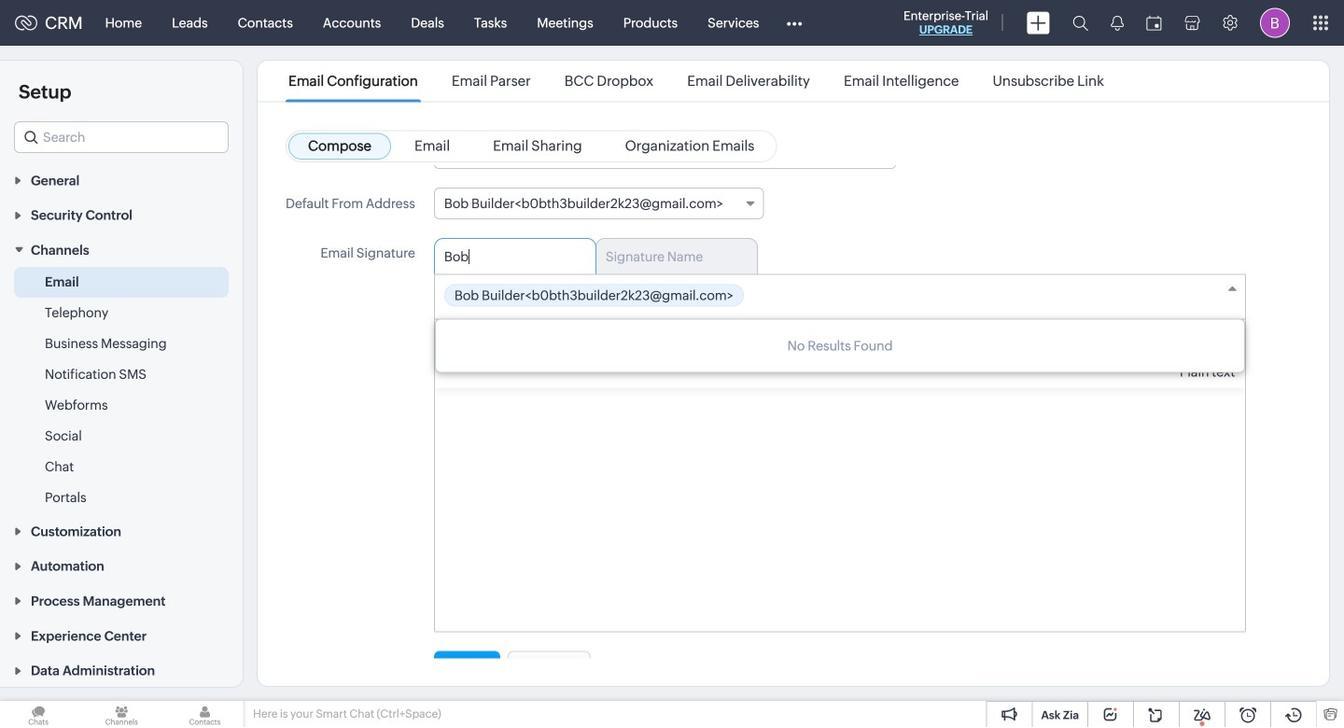 Task type: describe. For each thing, give the bounding box(es) containing it.
contacts image
[[167, 701, 243, 727]]

chats image
[[0, 701, 77, 727]]

search image
[[1073, 15, 1089, 31]]

1 signature name text field from the left
[[444, 249, 572, 264]]

insert image image
[[1082, 337, 1097, 350]]

horizontal line image
[[1004, 342, 1016, 344]]

create menu image
[[1027, 12, 1050, 34]]

none field search
[[14, 121, 229, 153]]

Search text field
[[15, 122, 228, 152]]

profile element
[[1249, 0, 1302, 45]]

blockquote image
[[1119, 339, 1132, 348]]

insert table image
[[970, 337, 982, 350]]

font size image
[[633, 341, 639, 345]]

create menu element
[[1016, 0, 1062, 45]]



Task type: locate. For each thing, give the bounding box(es) containing it.
script image
[[833, 338, 846, 349]]

signals element
[[1100, 0, 1135, 46]]

tab list
[[434, 238, 1247, 274]]

search element
[[1062, 0, 1100, 46]]

logo image
[[15, 15, 37, 30]]

calendar image
[[1147, 15, 1163, 30]]

underline image
[[503, 338, 512, 349]]

Signature Name text field
[[444, 249, 572, 264], [606, 249, 734, 264]]

None field
[[14, 121, 229, 153], [434, 188, 764, 219], [435, 275, 1246, 320], [434, 188, 764, 219], [435, 275, 1246, 320]]

signals image
[[1111, 15, 1124, 31]]

profile image
[[1261, 8, 1290, 38]]

italic image
[[473, 338, 484, 348]]

strike through image
[[531, 337, 544, 349]]

indent image
[[788, 338, 799, 349]]

signature name text field up underline icon
[[444, 249, 572, 264]]

list
[[272, 61, 1121, 101]]

Other Modules field
[[774, 8, 815, 38]]

region
[[0, 267, 243, 514]]

2 signature name text field from the left
[[606, 249, 734, 264]]

insert html image
[[1039, 338, 1059, 348]]

channels image
[[83, 701, 160, 727]]

1 horizontal spatial signature name text field
[[606, 249, 734, 264]]

signature name text field up font size image
[[606, 249, 734, 264]]

0 horizontal spatial signature name text field
[[444, 249, 572, 264]]



